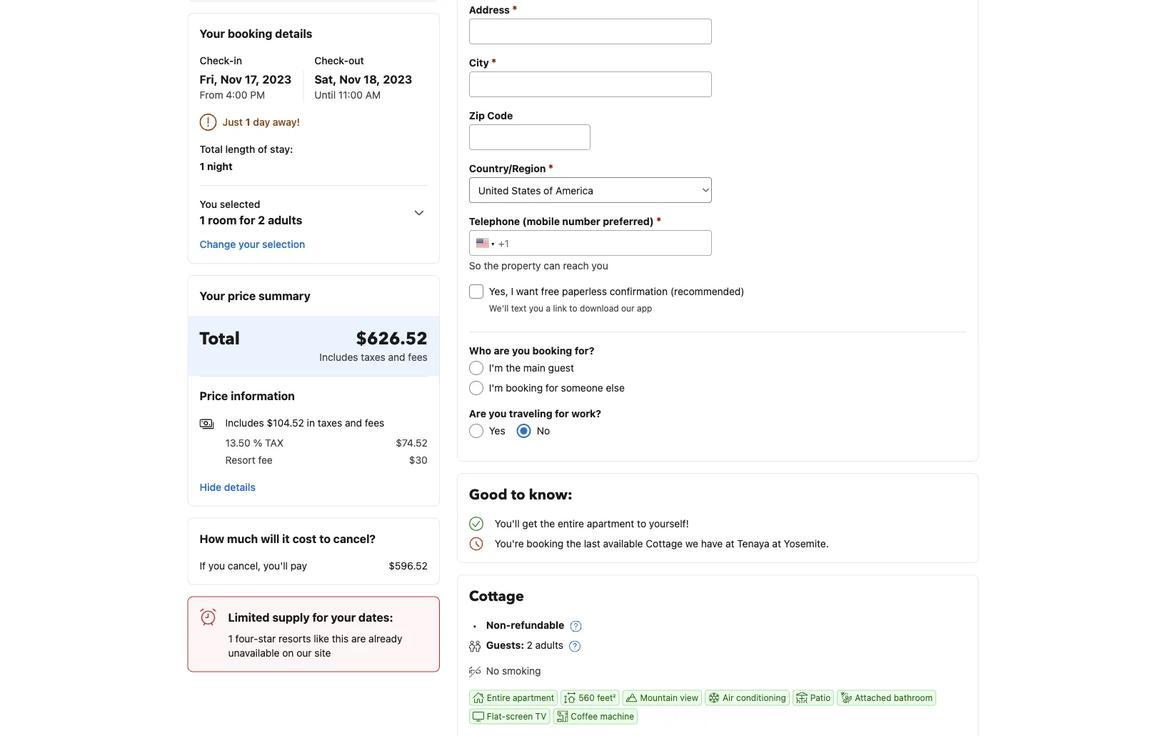 Task type: vqa. For each thing, say whether or not it's contained in the screenshot.
the '2023' related to Sat, Nov 18, 2023
yes



Task type: describe. For each thing, give the bounding box(es) containing it.
nov for 17,
[[221, 73, 242, 86]]

includes for includes taxes and fees
[[320, 351, 358, 363]]

you selected 1 room for  2 adults
[[200, 198, 303, 227]]

includes $104.52 in taxes and fees
[[225, 417, 385, 429]]

you're
[[495, 538, 524, 550]]

how much will it cost to cancel?
[[200, 532, 376, 545]]

last
[[584, 538, 601, 550]]

are
[[469, 408, 487, 419]]

screen
[[506, 711, 533, 722]]

tv
[[536, 711, 547, 722]]

you
[[200, 198, 217, 210]]

560 feet²
[[579, 693, 616, 703]]

are you traveling for work?
[[469, 408, 602, 419]]

address
[[469, 4, 510, 16]]

guest
[[549, 362, 575, 374]]

cost
[[293, 532, 317, 545]]

price
[[200, 389, 228, 403]]

to right cost
[[319, 532, 331, 545]]

$596.52
[[389, 559, 428, 571]]

0 vertical spatial are
[[494, 345, 510, 357]]

0 vertical spatial and
[[388, 351, 406, 363]]

attached bathroom
[[856, 693, 933, 703]]

mountain
[[641, 693, 678, 703]]

bathroom
[[894, 693, 933, 703]]

for?
[[575, 345, 595, 357]]

information
[[231, 389, 295, 403]]

are you traveling for work? element
[[458, 407, 967, 438]]

telephone
[[469, 215, 520, 227]]

text
[[511, 303, 527, 313]]

1 at from the left
[[726, 538, 735, 550]]

entire
[[487, 693, 511, 703]]

we'll
[[489, 303, 509, 313]]

resort fee
[[225, 454, 273, 466]]

this
[[332, 632, 349, 644]]

i'm booking for someone else
[[489, 382, 625, 394]]

confirmation
[[610, 285, 668, 297]]

i'm for i'm the main guest
[[489, 362, 503, 374]]

check- for sat,
[[315, 55, 349, 66]]

traveling
[[509, 408, 553, 419]]

limited
[[228, 610, 270, 624]]

app
[[637, 303, 653, 313]]

560
[[579, 693, 595, 703]]

1 vertical spatial adults
[[536, 639, 564, 651]]

refundable
[[511, 619, 565, 631]]

change your selection
[[200, 238, 305, 250]]

available
[[604, 538, 644, 550]]

booking up guest
[[533, 345, 573, 357]]

guests:
[[487, 639, 525, 651]]

total length of stay: 1 night
[[200, 143, 293, 172]]

%
[[253, 437, 262, 449]]

free
[[541, 285, 560, 297]]

you inside "yes, i want free paperless confirmation (recommended) we'll text you a link to download our app"
[[529, 303, 544, 313]]

else
[[606, 382, 625, 394]]

hide
[[200, 481, 222, 493]]

air
[[723, 693, 734, 703]]

in inside check-in fri, nov 17, 2023 from 4:00 pm
[[234, 55, 242, 66]]

we
[[686, 538, 699, 550]]

good
[[469, 485, 508, 505]]

i
[[511, 285, 514, 297]]

$74.52
[[396, 437, 428, 449]]

limited supply  for your dates:
[[228, 610, 394, 624]]

0 horizontal spatial apartment
[[513, 693, 555, 703]]

18,
[[364, 73, 381, 86]]

the inside who are you booking for? element
[[506, 362, 521, 374]]

2023 for fri, nov 17, 2023
[[262, 73, 292, 86]]

yes
[[489, 425, 506, 437]]

check-out sat, nov 18, 2023 until 11:00 am
[[315, 55, 413, 101]]

1 vertical spatial and
[[345, 417, 362, 429]]

0 horizontal spatial fees
[[365, 417, 385, 429]]

you inside who are you booking for? element
[[512, 345, 530, 357]]

* right preferred) on the top right of page
[[657, 215, 662, 227]]

for inside status
[[313, 610, 328, 624]]

status containing just
[[200, 114, 428, 131]]

you right "if"
[[209, 559, 225, 571]]

just 1 day away!
[[223, 116, 300, 128]]

smoking
[[502, 665, 541, 677]]

you'll
[[495, 518, 520, 530]]

details inside button
[[224, 481, 256, 493]]

0 horizontal spatial your
[[239, 238, 260, 250]]

will
[[261, 532, 280, 545]]

guests: 2 adults
[[487, 639, 564, 651]]

how
[[200, 532, 225, 545]]

adults inside you selected 1 room for  2 adults
[[268, 213, 303, 227]]

just
[[223, 116, 243, 128]]

you right reach
[[592, 260, 609, 272]]

telephone (mobile number preferred) *
[[469, 215, 662, 227]]

for inside you selected 1 room for  2 adults
[[240, 213, 255, 227]]

the left last
[[567, 538, 582, 550]]

to right good
[[511, 485, 526, 505]]

booking for for
[[506, 382, 543, 394]]

on
[[283, 647, 294, 658]]

main
[[524, 362, 546, 374]]

four-
[[236, 632, 258, 644]]

1 four-star resorts like this are already unavailable on our site
[[228, 632, 403, 658]]

yes, i want free paperless confirmation (recommended) we'll text you a link to download our app
[[489, 285, 745, 313]]

who are you booking for? element
[[469, 344, 967, 395]]

to left yourself!
[[638, 518, 647, 530]]

1 inside you selected 1 room for  2 adults
[[200, 213, 205, 227]]

* for country/region *
[[549, 162, 554, 174]]

17,
[[245, 73, 260, 86]]

are inside 1 four-star resorts like this are already unavailable on our site
[[352, 632, 366, 644]]

tenaya
[[738, 538, 770, 550]]

* for city *
[[492, 56, 497, 69]]

11:00 am
[[339, 89, 381, 101]]

i'm for i'm booking for someone else
[[489, 382, 503, 394]]

length
[[225, 143, 255, 155]]

13.50
[[225, 437, 251, 449]]

fri,
[[200, 73, 218, 86]]

air conditioning
[[723, 693, 787, 703]]

$30
[[409, 454, 428, 466]]

your booking details
[[200, 27, 313, 40]]

site
[[315, 647, 331, 658]]

get
[[523, 518, 538, 530]]

4:00 pm
[[226, 89, 265, 101]]

number
[[563, 215, 601, 227]]

nov for 18,
[[340, 73, 361, 86]]



Task type: locate. For each thing, give the bounding box(es) containing it.
no for no smoking
[[487, 665, 500, 677]]

2 your from the top
[[200, 289, 225, 303]]

1 horizontal spatial fees
[[408, 351, 428, 363]]

0 horizontal spatial our
[[297, 647, 312, 658]]

supply
[[273, 610, 310, 624]]

your price summary
[[200, 289, 311, 303]]

2 at from the left
[[773, 538, 782, 550]]

1 horizontal spatial adults
[[536, 639, 564, 651]]

zip code
[[469, 110, 513, 121]]

fees down $626.52
[[408, 351, 428, 363]]

i'm
[[489, 362, 503, 374], [489, 382, 503, 394]]

change your selection link
[[194, 232, 311, 257]]

it
[[282, 532, 290, 545]]

fees down includes taxes and fees
[[365, 417, 385, 429]]

patio
[[811, 693, 831, 703]]

0 horizontal spatial and
[[345, 417, 362, 429]]

star
[[258, 632, 276, 644]]

and right $104.52
[[345, 417, 362, 429]]

Zip Code text field
[[469, 124, 591, 150]]

nov up 11:00 am
[[340, 73, 361, 86]]

feet²
[[598, 693, 616, 703]]

1 vertical spatial taxes
[[318, 417, 342, 429]]

2
[[258, 213, 265, 227], [527, 639, 533, 651]]

0 horizontal spatial at
[[726, 538, 735, 550]]

0 vertical spatial total
[[200, 143, 223, 155]]

selected
[[220, 198, 260, 210]]

$104.52
[[267, 417, 304, 429]]

in down your booking details
[[234, 55, 242, 66]]

booking up check-in fri, nov 17, 2023 from 4:00 pm
[[228, 27, 273, 40]]

price
[[228, 289, 256, 303]]

booking for details
[[228, 27, 273, 40]]

yosemite.
[[784, 538, 829, 550]]

apartment up "tv"
[[513, 693, 555, 703]]

2 nov from the left
[[340, 73, 361, 86]]

cottage up non-
[[469, 587, 525, 606]]

1 horizontal spatial details
[[275, 27, 313, 40]]

your inside status
[[331, 610, 356, 624]]

city
[[469, 57, 489, 69]]

you up i'm the main guest
[[512, 345, 530, 357]]

0 vertical spatial 2
[[258, 213, 265, 227]]

limited supply  for your dates: status
[[188, 596, 440, 672]]

for down selected
[[240, 213, 255, 227]]

can
[[544, 260, 561, 272]]

adults up selection
[[268, 213, 303, 227]]

* right city
[[492, 56, 497, 69]]

non-
[[487, 619, 511, 631]]

details down the resort
[[224, 481, 256, 493]]

0 vertical spatial adults
[[268, 213, 303, 227]]

1 left night
[[200, 160, 205, 172]]

0 horizontal spatial are
[[352, 632, 366, 644]]

are
[[494, 345, 510, 357], [352, 632, 366, 644]]

have
[[702, 538, 723, 550]]

0 horizontal spatial cottage
[[469, 587, 525, 606]]

at right tenaya
[[773, 538, 782, 550]]

includes for includes $104.52 in taxes and fees
[[225, 417, 264, 429]]

apartment
[[587, 518, 635, 530], [513, 693, 555, 703]]

1 i'm from the top
[[489, 362, 503, 374]]

* right address
[[513, 3, 518, 16]]

1 2023 from the left
[[262, 73, 292, 86]]

taxes right $104.52
[[318, 417, 342, 429]]

zip
[[469, 110, 485, 121]]

2 inside you selected 1 room for  2 adults
[[258, 213, 265, 227]]

the right get
[[541, 518, 555, 530]]

and down $626.52
[[388, 351, 406, 363]]

i'm the main guest
[[489, 362, 575, 374]]

1 horizontal spatial no
[[537, 425, 550, 437]]

the left main
[[506, 362, 521, 374]]

link
[[553, 303, 567, 313]]

2023 inside check-out sat, nov 18, 2023 until 11:00 am
[[383, 73, 413, 86]]

want
[[517, 285, 539, 297]]

check- up the sat,
[[315, 55, 349, 66]]

1 vertical spatial apartment
[[513, 693, 555, 703]]

1 horizontal spatial cottage
[[646, 538, 683, 550]]

2 i'm from the top
[[489, 382, 503, 394]]

2 check- from the left
[[315, 55, 349, 66]]

price information
[[200, 389, 295, 403]]

1 vertical spatial no
[[487, 665, 500, 677]]

* for address *
[[513, 3, 518, 16]]

0 vertical spatial cottage
[[646, 538, 683, 550]]

1 horizontal spatial includes
[[320, 351, 358, 363]]

0 vertical spatial apartment
[[587, 518, 635, 530]]

night
[[207, 160, 233, 172]]

1 vertical spatial details
[[224, 481, 256, 493]]

1 left day
[[246, 116, 251, 128]]

our left app
[[622, 303, 635, 313]]

your up fri,
[[200, 27, 225, 40]]

your left 'price'
[[200, 289, 225, 303]]

you'll get the entire apartment to yourself!
[[495, 518, 689, 530]]

0 vertical spatial taxes
[[361, 351, 386, 363]]

no inside are you traveling for work? element
[[537, 425, 550, 437]]

nov left 17,
[[221, 73, 242, 86]]

+1 text field
[[469, 230, 713, 256]]

are right this
[[352, 632, 366, 644]]

change
[[200, 238, 236, 250]]

0 horizontal spatial nov
[[221, 73, 242, 86]]

2023 right 17,
[[262, 73, 292, 86]]

booking for the
[[527, 538, 564, 550]]

check- inside check-out sat, nov 18, 2023 until 11:00 am
[[315, 55, 349, 66]]

0 vertical spatial includes
[[320, 351, 358, 363]]

0 vertical spatial in
[[234, 55, 242, 66]]

the right so
[[484, 260, 499, 272]]

of
[[258, 143, 268, 155]]

in right $104.52
[[307, 417, 315, 429]]

2 down non-refundable
[[527, 639, 533, 651]]

so
[[469, 260, 481, 272]]

1 your from the top
[[200, 27, 225, 40]]

1 down you
[[200, 213, 205, 227]]

1 inside total length of stay: 1 night
[[200, 160, 205, 172]]

0 horizontal spatial taxes
[[318, 417, 342, 429]]

your for your booking details
[[200, 27, 225, 40]]

you inside are you traveling for work? element
[[489, 408, 507, 419]]

1 horizontal spatial check-
[[315, 55, 349, 66]]

1 horizontal spatial and
[[388, 351, 406, 363]]

your for your price summary
[[200, 289, 225, 303]]

your up this
[[331, 610, 356, 624]]

nov inside check-out sat, nov 18, 2023 until 11:00 am
[[340, 73, 361, 86]]

country/region *
[[469, 162, 554, 174]]

for up like
[[313, 610, 328, 624]]

our right on
[[297, 647, 312, 658]]

tax
[[265, 437, 284, 449]]

you up yes
[[489, 408, 507, 419]]

2023
[[262, 73, 292, 86], [383, 73, 413, 86]]

you're booking the last available cottage we have at tenaya at yosemite.
[[495, 538, 829, 550]]

check- up fri,
[[200, 55, 234, 66]]

None text field
[[469, 19, 713, 44]]

much
[[227, 532, 258, 545]]

a
[[546, 303, 551, 313]]

total for total
[[200, 327, 240, 351]]

total up night
[[200, 143, 223, 155]]

includes taxes and fees
[[320, 351, 428, 363]]

0 vertical spatial i'm
[[489, 362, 503, 374]]

0 vertical spatial no
[[537, 425, 550, 437]]

apartment up "available"
[[587, 518, 635, 530]]

like
[[314, 632, 329, 644]]

download
[[580, 303, 619, 313]]

who
[[469, 345, 492, 357]]

1 vertical spatial are
[[352, 632, 366, 644]]

hide details
[[200, 481, 256, 493]]

1 horizontal spatial 2023
[[383, 73, 413, 86]]

details up check-in fri, nov 17, 2023 from 4:00 pm
[[275, 27, 313, 40]]

1 check- from the left
[[200, 55, 234, 66]]

your right change
[[239, 238, 260, 250]]

0 horizontal spatial adults
[[268, 213, 303, 227]]

at
[[726, 538, 735, 550], [773, 538, 782, 550]]

1 vertical spatial i'm
[[489, 382, 503, 394]]

resort
[[225, 454, 256, 466]]

1 horizontal spatial your
[[331, 610, 356, 624]]

check-in fri, nov 17, 2023 from 4:00 pm
[[200, 55, 292, 101]]

nov inside check-in fri, nov 17, 2023 from 4:00 pm
[[221, 73, 242, 86]]

total for total length of stay: 1 night
[[200, 143, 223, 155]]

flat-screen tv
[[487, 711, 547, 722]]

0 horizontal spatial no
[[487, 665, 500, 677]]

0 vertical spatial your
[[200, 27, 225, 40]]

hide details button
[[194, 474, 261, 500]]

2023 inside check-in fri, nov 17, 2023 from 4:00 pm
[[262, 73, 292, 86]]

for down guest
[[546, 382, 559, 394]]

includes
[[320, 351, 358, 363], [225, 417, 264, 429]]

2 2023 from the left
[[383, 73, 413, 86]]

at right the have
[[726, 538, 735, 550]]

0 horizontal spatial 2
[[258, 213, 265, 227]]

0 vertical spatial fees
[[408, 351, 428, 363]]

includes down $626.52
[[320, 351, 358, 363]]

to right link
[[570, 303, 578, 313]]

1 horizontal spatial 2
[[527, 639, 533, 651]]

are right who
[[494, 345, 510, 357]]

check- for fri,
[[200, 55, 234, 66]]

fee
[[258, 454, 273, 466]]

booking down i'm the main guest
[[506, 382, 543, 394]]

1 horizontal spatial our
[[622, 303, 635, 313]]

1 total from the top
[[200, 143, 223, 155]]

day
[[253, 116, 270, 128]]

adults down refundable
[[536, 639, 564, 651]]

0 vertical spatial details
[[275, 27, 313, 40]]

0 horizontal spatial check-
[[200, 55, 234, 66]]

1 vertical spatial fees
[[365, 417, 385, 429]]

taxes down $626.52
[[361, 351, 386, 363]]

away!
[[273, 116, 300, 128]]

total down 'price'
[[200, 327, 240, 351]]

total inside total length of stay: 1 night
[[200, 143, 223, 155]]

our inside "yes, i want free paperless confirmation (recommended) we'll text you a link to download our app"
[[622, 303, 635, 313]]

None text field
[[469, 71, 713, 97]]

1 horizontal spatial in
[[307, 417, 315, 429]]

2 up change your selection
[[258, 213, 265, 227]]

1 horizontal spatial nov
[[340, 73, 361, 86]]

0 horizontal spatial includes
[[225, 417, 264, 429]]

1 left four- on the left
[[228, 632, 233, 644]]

2023 for sat, nov 18, 2023
[[383, 73, 413, 86]]

1 horizontal spatial taxes
[[361, 351, 386, 363]]

0 horizontal spatial details
[[224, 481, 256, 493]]

the
[[484, 260, 499, 272], [506, 362, 521, 374], [541, 518, 555, 530], [567, 538, 582, 550]]

entire
[[558, 518, 585, 530]]

1 horizontal spatial are
[[494, 345, 510, 357]]

1 vertical spatial your
[[331, 610, 356, 624]]

coffee machine
[[571, 711, 635, 722]]

paperless
[[562, 285, 607, 297]]

for left work? at the bottom of the page
[[555, 408, 569, 419]]

0 vertical spatial your
[[239, 238, 260, 250]]

check- inside check-in fri, nov 17, 2023 from 4:00 pm
[[200, 55, 234, 66]]

you left a
[[529, 303, 544, 313]]

1 vertical spatial your
[[200, 289, 225, 303]]

details
[[275, 27, 313, 40], [224, 481, 256, 493]]

no down are you traveling for work?
[[537, 425, 550, 437]]

cottage down yourself!
[[646, 538, 683, 550]]

you'll
[[264, 559, 288, 571]]

so the property can reach you
[[469, 260, 609, 272]]

cancel?
[[334, 532, 376, 545]]

no up entire
[[487, 665, 500, 677]]

$626.52
[[356, 327, 428, 351]]

to inside "yes, i want free paperless confirmation (recommended) we'll text you a link to download our app"
[[570, 303, 578, 313]]

2 total from the top
[[200, 327, 240, 351]]

1 nov from the left
[[221, 73, 242, 86]]

0 vertical spatial our
[[622, 303, 635, 313]]

property
[[502, 260, 541, 272]]

includes up the 13.50
[[225, 417, 264, 429]]

booking down get
[[527, 538, 564, 550]]

2023 right 18,
[[383, 73, 413, 86]]

our inside 1 four-star resorts like this are already unavailable on our site
[[297, 647, 312, 658]]

address *
[[469, 3, 518, 16]]

1 horizontal spatial at
[[773, 538, 782, 550]]

1 vertical spatial our
[[297, 647, 312, 658]]

non-refundable
[[487, 619, 565, 631]]

no for no
[[537, 425, 550, 437]]

city *
[[469, 56, 497, 69]]

reach
[[563, 260, 589, 272]]

1 vertical spatial total
[[200, 327, 240, 351]]

1 vertical spatial includes
[[225, 417, 264, 429]]

1 vertical spatial in
[[307, 417, 315, 429]]

status
[[200, 114, 428, 131]]

1 horizontal spatial apartment
[[587, 518, 635, 530]]

1 inside 1 four-star resorts like this are already unavailable on our site
[[228, 632, 233, 644]]

0 horizontal spatial in
[[234, 55, 242, 66]]

* down zip code text box
[[549, 162, 554, 174]]

view
[[681, 693, 699, 703]]

1 vertical spatial 2
[[527, 639, 533, 651]]

0 horizontal spatial 2023
[[262, 73, 292, 86]]

taxes
[[361, 351, 386, 363], [318, 417, 342, 429]]

1 vertical spatial cottage
[[469, 587, 525, 606]]

fees
[[408, 351, 428, 363], [365, 417, 385, 429]]



